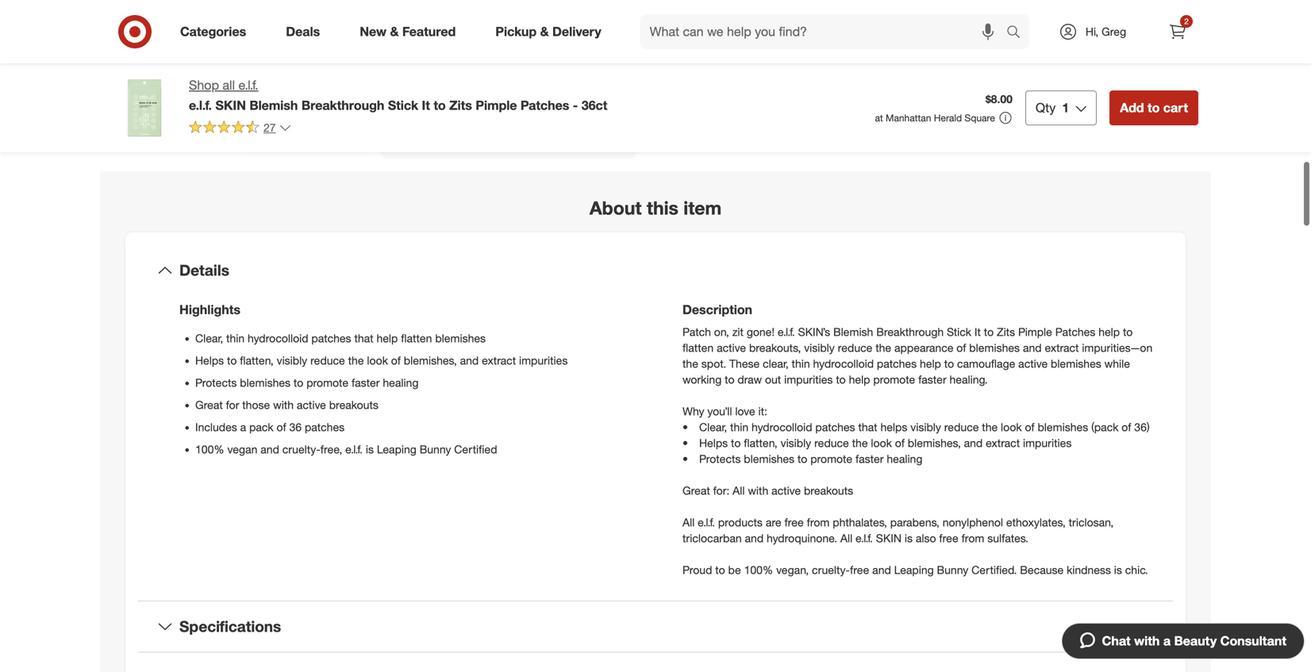 Task type: locate. For each thing, give the bounding box(es) containing it.
& up photo
[[540, 24, 549, 39]]

skin inside acne-prone skin "button"
[[1034, 31, 1055, 45]]

2 horizontal spatial with
[[1134, 633, 1160, 649]]

why
[[683, 405, 704, 419]]

skin
[[215, 98, 246, 113], [876, 532, 902, 545]]

why you'll love it: • clear, thin hydrocolloid patches that helps visibly reduce the look of blemishes (pack of 36) • helps to flatten, visibly reduce the look of blemishes, and extract impurities • protects blemishes to promote faster healing
[[683, 405, 1150, 466]]

0 horizontal spatial zits
[[449, 98, 472, 113]]

item
[[684, 197, 722, 219]]

breakthrough inside shop all e.l.f. e.l.f. skin blemish breakthrough stick it to zits pimple patches - 36ct
[[301, 98, 384, 113]]

0 horizontal spatial a
[[240, 421, 246, 434]]

breakouts for great for those with active breakouts
[[329, 398, 379, 412]]

impurities inside patch on, zit gone! e.l.f. skin's blemish breakthrough stick it to zits pimple patches help to flatten active breakouts, visibly reduce the appearance of blemishes and extract impurities—on the spot. these clear, thin hydrocolloid patches help to camouflage active blemishes while working to draw out impurities to help promote faster healing.
[[784, 373, 833, 387]]

pimple
[[476, 98, 517, 113], [1018, 325, 1052, 339]]

0 horizontal spatial look
[[367, 354, 388, 368]]

cart
[[1163, 100, 1188, 115]]

triclocarban
[[683, 532, 742, 545]]

pack
[[249, 421, 274, 434]]

1 & from the left
[[390, 24, 399, 39]]

to up healing.
[[944, 357, 954, 371]]

100% vegan and cruelty-free, e.l.f. is leaping bunny certified
[[195, 443, 497, 457]]

skin up 27 link
[[215, 98, 246, 113]]

is left chic.
[[1114, 563, 1122, 577]]

for right pic
[[502, 11, 522, 29]]

skin down 'parabens,'
[[876, 532, 902, 545]]

1 horizontal spatial with
[[748, 484, 769, 498]]

greg
[[1102, 25, 1126, 38]]

with inside button
[[1134, 633, 1160, 649]]

1 horizontal spatial &
[[540, 24, 549, 39]]

extract inside the why you'll love it: • clear, thin hydrocolloid patches that helps visibly reduce the look of blemishes (pack of 36) • helps to flatten, visibly reduce the look of blemishes, and extract impurities • protects blemishes to promote faster healing
[[986, 436, 1020, 450]]

a left pack
[[240, 421, 246, 434]]

0 horizontal spatial skin
[[746, 31, 767, 45]]

beauty
[[1174, 633, 1217, 649]]

1 vertical spatial impurities
[[784, 373, 833, 387]]

upload photo button
[[445, 42, 572, 77]]

from
[[807, 516, 830, 530], [962, 532, 985, 545]]

active down protects blemishes to promote faster healing
[[297, 398, 326, 412]]

1 vertical spatial cruelty-
[[812, 563, 850, 577]]

because
[[1020, 563, 1064, 577]]

bunny left certified.
[[937, 563, 969, 577]]

1 vertical spatial all
[[683, 516, 695, 530]]

2 horizontal spatial hydrocolloid
[[813, 357, 874, 371]]

look down clear, thin hydrocolloid patches that help flatten blemishes
[[367, 354, 388, 368]]

breakouts up phthalates,
[[804, 484, 853, 498]]

stick inside shop all e.l.f. e.l.f. skin blemish breakthrough stick it to zits pimple patches - 36ct
[[388, 98, 418, 113]]

0 vertical spatial flatten,
[[240, 354, 274, 368]]

1 horizontal spatial pimple
[[1018, 325, 1052, 339]]

spot.
[[701, 357, 726, 371]]

camouflage
[[957, 357, 1015, 371]]

deals link
[[272, 14, 340, 49]]

1 horizontal spatial extract
[[986, 436, 1020, 450]]

prone
[[1001, 31, 1031, 45]]

skin inside all e.l.f. products are free from phthalates, parabens, nonylphenol ethoxylates, triclosan, triclocarban and hydroquinone. all e.l.f. skin is also free from sulfates.
[[876, 532, 902, 545]]

0 horizontal spatial bunny
[[420, 443, 451, 457]]

great for those with active breakouts
[[195, 398, 379, 412]]

1 vertical spatial 100%
[[744, 563, 773, 577]]

1 vertical spatial blemish
[[833, 325, 873, 339]]

36)
[[1135, 421, 1150, 434]]

0 horizontal spatial healing
[[383, 376, 419, 390]]

1 horizontal spatial is
[[905, 532, 913, 545]]

great for great for those with active breakouts
[[195, 398, 223, 412]]

shop all e.l.f. e.l.f. skin blemish breakthrough stick it to zits pimple patches - 36ct
[[189, 77, 608, 113]]

2 vertical spatial free
[[850, 563, 869, 577]]

0 vertical spatial blemish
[[250, 98, 298, 113]]

1 vertical spatial thin
[[792, 357, 810, 371]]

with up are
[[748, 484, 769, 498]]

1 horizontal spatial that
[[858, 421, 878, 434]]

• clear,
[[683, 421, 727, 434]]

2 horizontal spatial promote
[[873, 373, 915, 387]]

promote down the appearance
[[873, 373, 915, 387]]

0 horizontal spatial &
[[390, 24, 399, 39]]

skin right prone
[[1034, 31, 1055, 45]]

to right helps
[[227, 354, 237, 368]]

all right for:
[[733, 484, 745, 498]]

clear, thin hydrocolloid patches that help flatten blemishes
[[195, 332, 486, 346]]

to up great for: all with active breakouts
[[798, 452, 807, 466]]

a left beauty
[[1163, 633, 1171, 649]]

2 vertical spatial all
[[840, 532, 853, 545]]

0 vertical spatial patches
[[521, 98, 569, 113]]

look down helps
[[871, 436, 892, 450]]

faster down helps to flatten, visibly reduce the look of blemishes, and extract impurities
[[352, 376, 380, 390]]

1 vertical spatial all
[[223, 77, 235, 93]]

of inside patch on, zit gone! e.l.f. skin's blemish breakthrough stick it to zits pimple patches help to flatten active breakouts, visibly reduce the appearance of blemishes and extract impurities—on the spot. these clear, thin hydrocolloid patches help to camouflage active blemishes while working to draw out impurities to help promote faster healing.
[[957, 341, 966, 355]]

1 horizontal spatial blemishes,
[[908, 436, 961, 450]]

acne-prone skin button
[[940, 21, 1055, 56]]

visibly down skin's
[[804, 341, 835, 355]]

1 horizontal spatial thin
[[730, 421, 749, 434]]

2 horizontal spatial look
[[1001, 421, 1022, 434]]

free up hydroquinone.
[[785, 516, 804, 530]]

with up 36
[[273, 398, 294, 412]]

vegan,
[[776, 563, 809, 577]]

clear,
[[195, 332, 223, 346]]

1 horizontal spatial patches
[[1055, 325, 1096, 339]]

pimple inside patch on, zit gone! e.l.f. skin's blemish breakthrough stick it to zits pimple patches help to flatten active breakouts, visibly reduce the appearance of blemishes and extract impurities—on the spot. these clear, thin hydrocolloid patches help to camouflage active blemishes while working to draw out impurities to help promote faster healing.
[[1018, 325, 1052, 339]]

look
[[367, 354, 388, 368], [1001, 421, 1022, 434], [871, 436, 892, 450]]

0 horizontal spatial blemish
[[250, 98, 298, 113]]

patches up free,
[[305, 421, 345, 434]]

it up camouflage
[[975, 325, 981, 339]]

breakthrough
[[301, 98, 384, 113], [876, 325, 944, 339]]

0 horizontal spatial blemishes,
[[404, 354, 457, 368]]

consultant
[[1220, 633, 1287, 649]]

1 vertical spatial great
[[683, 484, 710, 498]]

2 vertical spatial impurities
[[1023, 436, 1072, 450]]

help up impurities—on
[[1099, 325, 1120, 339]]

is down 'parabens,'
[[905, 532, 913, 545]]

hydrocolloid inside the why you'll love it: • clear, thin hydrocolloid patches that helps visibly reduce the look of blemishes (pack of 36) • helps to flatten, visibly reduce the look of blemishes, and extract impurities • protects blemishes to promote faster healing
[[752, 421, 812, 434]]

$8.00
[[986, 92, 1013, 106]]

1 vertical spatial that
[[858, 421, 878, 434]]

1 vertical spatial blemishes,
[[908, 436, 961, 450]]

2 vertical spatial look
[[871, 436, 892, 450]]

0 vertical spatial with
[[273, 398, 294, 412]]

to right add
[[1148, 100, 1160, 115]]

0 vertical spatial free
[[785, 516, 804, 530]]

is inside all e.l.f. products are free from phthalates, parabens, nonylphenol ethoxylates, triclosan, triclocarban and hydroquinone. all e.l.f. skin is also free from sulfates.
[[905, 532, 913, 545]]

leaping right free,
[[377, 443, 417, 457]]

1 vertical spatial it
[[975, 325, 981, 339]]

healing down helps
[[887, 452, 923, 466]]

1 vertical spatial for
[[226, 398, 239, 412]]

faster down the appearance
[[918, 373, 947, 387]]

0 horizontal spatial stick
[[388, 98, 418, 113]]

extract inside patch on, zit gone! e.l.f. skin's blemish breakthrough stick it to zits pimple patches help to flatten active breakouts, visibly reduce the appearance of blemishes and extract impurities—on the spot. these clear, thin hydrocolloid patches help to camouflage active blemishes while working to draw out impurities to help promote faster healing.
[[1045, 341, 1079, 355]]

0 vertical spatial great
[[195, 398, 223, 412]]

& right new
[[390, 24, 399, 39]]

great down the protects
[[195, 398, 223, 412]]

2 horizontal spatial free
[[939, 532, 959, 545]]

zits
[[449, 98, 472, 113], [997, 325, 1015, 339]]

1 vertical spatial breakouts
[[804, 484, 853, 498]]

1 horizontal spatial a
[[463, 11, 472, 29]]

triclosan,
[[1069, 516, 1114, 530]]

1 vertical spatial a
[[240, 421, 246, 434]]

and
[[1023, 341, 1042, 355], [460, 354, 479, 368], [964, 436, 983, 450], [261, 443, 279, 457], [745, 532, 764, 545], [872, 563, 891, 577]]

the
[[876, 341, 891, 355], [348, 354, 364, 368], [683, 357, 698, 371], [982, 421, 998, 434], [852, 436, 868, 450]]

0 horizontal spatial hydrocolloid
[[248, 332, 308, 346]]

1 horizontal spatial promote
[[811, 452, 853, 466]]

1 horizontal spatial breakouts
[[804, 484, 853, 498]]

1 horizontal spatial faster
[[856, 452, 884, 466]]

e.l.f. up 'breakouts,' on the right of the page
[[778, 325, 795, 339]]

0 vertical spatial blemishes,
[[404, 354, 457, 368]]

faster inside patch on, zit gone! e.l.f. skin's blemish breakthrough stick it to zits pimple patches help to flatten active breakouts, visibly reduce the appearance of blemishes and extract impurities—on the spot. these clear, thin hydrocolloid patches help to camouflage active blemishes while working to draw out impurities to help promote faster healing.
[[918, 373, 947, 387]]

patches left helps
[[816, 421, 855, 434]]

all up photo
[[526, 11, 543, 29]]

free right also
[[939, 532, 959, 545]]

1 vertical spatial pimple
[[1018, 325, 1052, 339]]

1 horizontal spatial all
[[733, 484, 745, 498]]

patches down the appearance
[[877, 357, 917, 371]]

promote inside patch on, zit gone! e.l.f. skin's blemish breakthrough stick it to zits pimple patches help to flatten active breakouts, visibly reduce the appearance of blemishes and extract impurities—on the spot. these clear, thin hydrocolloid patches help to camouflage active blemishes while working to draw out impurities to help promote faster healing.
[[873, 373, 915, 387]]

that left helps
[[858, 421, 878, 434]]

stick down new & featured
[[388, 98, 418, 113]]

is right free,
[[366, 443, 374, 457]]

it
[[422, 98, 430, 113], [975, 325, 981, 339]]

2 skin from the left
[[1034, 31, 1055, 45]]

zits down the upload photo button on the top left of page
[[449, 98, 472, 113]]

0 vertical spatial a
[[463, 11, 472, 29]]

e.l.f. down phthalates,
[[856, 532, 873, 545]]

helps to flatten, visibly reduce the look of blemishes, and extract impurities
[[195, 354, 568, 368]]

0 vertical spatial all
[[526, 11, 543, 29]]

blemishes,
[[404, 354, 457, 368], [908, 436, 961, 450]]

2 vertical spatial is
[[1114, 563, 1122, 577]]

0 vertical spatial bunny
[[420, 443, 451, 457]]

1 vertical spatial skin
[[876, 532, 902, 545]]

27 link
[[189, 120, 292, 138]]

2 & from the left
[[540, 24, 549, 39]]

2 horizontal spatial a
[[1163, 633, 1171, 649]]

all inside shop all e.l.f. e.l.f. skin blemish breakthrough stick it to zits pimple patches - 36ct
[[223, 77, 235, 93]]

1 horizontal spatial leaping
[[894, 563, 934, 577]]

flatten,
[[240, 354, 274, 368], [744, 436, 778, 450]]

to up great for those with active breakouts
[[294, 376, 303, 390]]

36
[[289, 421, 302, 434]]

of left 36
[[277, 421, 286, 434]]

1 horizontal spatial breakthrough
[[876, 325, 944, 339]]

to up camouflage
[[984, 325, 994, 339]]

out
[[765, 373, 781, 387]]

is
[[366, 443, 374, 457], [905, 532, 913, 545], [1114, 563, 1122, 577]]

visibly
[[804, 341, 835, 355], [277, 354, 307, 368], [911, 421, 941, 434], [781, 436, 811, 450]]

and inside all e.l.f. products are free from phthalates, parabens, nonylphenol ethoxylates, triclosan, triclocarban and hydroquinone. all e.l.f. skin is also free from sulfates.
[[745, 532, 764, 545]]

it:
[[758, 405, 767, 419]]

breakouts up 100% vegan and cruelty-free, e.l.f. is leaping bunny certified
[[329, 398, 379, 412]]

1 horizontal spatial flatten,
[[744, 436, 778, 450]]

flatten, down it: on the right bottom of page
[[744, 436, 778, 450]]

visibly up great for: all with active breakouts
[[781, 436, 811, 450]]

2 vertical spatial hydrocolloid
[[752, 421, 812, 434]]

healing
[[383, 376, 419, 390], [887, 452, 923, 466]]

bunny left certified
[[420, 443, 451, 457]]

1 horizontal spatial all
[[526, 11, 543, 29]]

100% right be
[[744, 563, 773, 577]]

0 horizontal spatial that
[[354, 332, 374, 346]]

flatten, up those
[[240, 354, 274, 368]]

to left be
[[715, 563, 725, 577]]

0 vertical spatial leaping
[[377, 443, 417, 457]]

cruelty- down 36
[[282, 443, 320, 457]]

with for all
[[748, 484, 769, 498]]

the down clear, thin hydrocolloid patches that help flatten blemishes
[[348, 354, 364, 368]]

0 horizontal spatial cruelty-
[[282, 443, 320, 457]]

all down phthalates,
[[840, 532, 853, 545]]

promote up phthalates,
[[811, 452, 853, 466]]

1 vertical spatial with
[[748, 484, 769, 498]]

active right camouflage
[[1019, 357, 1048, 371]]

skin's
[[798, 325, 830, 339]]

great
[[195, 398, 223, 412], [683, 484, 710, 498]]

of up camouflage
[[957, 341, 966, 355]]

at manhattan herald square
[[875, 112, 995, 124]]

1 horizontal spatial skin
[[876, 532, 902, 545]]

hydrocolloid down skin's
[[813, 357, 874, 371]]

to left draw on the right of the page
[[725, 373, 735, 387]]

promote down clear, thin hydrocolloid patches that help flatten blemishes
[[307, 376, 349, 390]]

active
[[717, 341, 746, 355], [1019, 357, 1048, 371], [297, 398, 326, 412], [772, 484, 801, 498]]

for:
[[713, 484, 730, 498]]

stick up the appearance
[[947, 325, 972, 339]]

0 horizontal spatial pimple
[[476, 98, 517, 113]]

cruelty- right vegan, at the bottom right of the page
[[812, 563, 850, 577]]

1 vertical spatial is
[[905, 532, 913, 545]]

blemishes
[[435, 332, 486, 346], [969, 341, 1020, 355], [1051, 357, 1102, 371], [240, 376, 291, 390], [1038, 421, 1088, 434], [744, 452, 795, 466]]

that up helps to flatten, visibly reduce the look of blemishes, and extract impurities
[[354, 332, 374, 346]]

0 vertical spatial pimple
[[476, 98, 517, 113]]

0 vertical spatial cruelty-
[[282, 443, 320, 457]]

1 vertical spatial stick
[[947, 325, 972, 339]]

pickup
[[496, 24, 537, 39]]

blemish inside shop all e.l.f. e.l.f. skin blemish breakthrough stick it to zits pimple patches - 36ct
[[250, 98, 298, 113]]

healing down helps to flatten, visibly reduce the look of blemishes, and extract impurities
[[383, 376, 419, 390]]

free
[[785, 516, 804, 530], [939, 532, 959, 545], [850, 563, 869, 577]]

1 horizontal spatial flatten
[[683, 341, 714, 355]]

breakouts
[[329, 398, 379, 412], [804, 484, 853, 498]]

0 horizontal spatial 100%
[[195, 443, 224, 457]]

for left those
[[226, 398, 239, 412]]

from up hydroquinone.
[[807, 516, 830, 530]]

1 horizontal spatial impurities
[[784, 373, 833, 387]]

image gallery element
[[113, 0, 637, 164]]

to
[[547, 11, 561, 29], [434, 98, 446, 113], [1148, 100, 1160, 115], [984, 325, 994, 339], [1123, 325, 1133, 339], [227, 354, 237, 368], [944, 357, 954, 371], [725, 373, 735, 387], [836, 373, 846, 387], [294, 376, 303, 390], [731, 436, 741, 450], [798, 452, 807, 466], [715, 563, 725, 577]]

1 horizontal spatial it
[[975, 325, 981, 339]]

hydrocolloid down it: on the right bottom of page
[[752, 421, 812, 434]]

0 horizontal spatial from
[[807, 516, 830, 530]]

help
[[1099, 325, 1120, 339], [377, 332, 398, 346], [920, 357, 941, 371], [849, 373, 870, 387]]

to down featured
[[434, 98, 446, 113]]

of
[[957, 341, 966, 355], [391, 354, 401, 368], [1025, 421, 1035, 434], [1122, 421, 1131, 434], [277, 421, 286, 434], [895, 436, 905, 450]]

&
[[390, 24, 399, 39], [540, 24, 549, 39]]

impurities
[[519, 354, 568, 368], [784, 373, 833, 387], [1023, 436, 1072, 450]]

active down zit
[[717, 341, 746, 355]]

description
[[683, 302, 752, 318]]

to left see!
[[547, 11, 561, 29]]

skin right normal on the top of page
[[746, 31, 767, 45]]

100%
[[195, 443, 224, 457], [744, 563, 773, 577]]

from down nonylphenol
[[962, 532, 985, 545]]

great for: all with active breakouts
[[683, 484, 853, 498]]

of left (pack
[[1025, 421, 1035, 434]]

1 vertical spatial from
[[962, 532, 985, 545]]

it down featured
[[422, 98, 430, 113]]

and inside the why you'll love it: • clear, thin hydrocolloid patches that helps visibly reduce the look of blemishes (pack of 36) • helps to flatten, visibly reduce the look of blemishes, and extract impurities • protects blemishes to promote faster healing
[[964, 436, 983, 450]]

2 horizontal spatial all
[[840, 532, 853, 545]]

patches
[[521, 98, 569, 113], [1055, 325, 1096, 339]]

all
[[733, 484, 745, 498], [683, 516, 695, 530], [840, 532, 853, 545]]

acne-prone skin
[[972, 31, 1055, 45]]

What can we help you find? suggestions appear below search field
[[640, 14, 1010, 49]]

patches left "-"
[[521, 98, 569, 113]]

0 vertical spatial all
[[733, 484, 745, 498]]

1 vertical spatial bunny
[[937, 563, 969, 577]]

patches up impurities—on
[[1055, 325, 1096, 339]]

2 vertical spatial with
[[1134, 633, 1160, 649]]

blemish up 27
[[250, 98, 298, 113]]

1 skin from the left
[[746, 31, 767, 45]]

while
[[1105, 357, 1130, 371]]

1 horizontal spatial hydrocolloid
[[752, 421, 812, 434]]

hydrocolloid up protects blemishes to promote faster healing
[[248, 332, 308, 346]]

• protects
[[683, 452, 741, 466]]

a for includes
[[240, 421, 246, 434]]

promote
[[873, 373, 915, 387], [307, 376, 349, 390], [811, 452, 853, 466]]

0 horizontal spatial it
[[422, 98, 430, 113]]

with for those
[[273, 398, 294, 412]]

& inside "link"
[[540, 24, 549, 39]]

blemish right skin's
[[833, 325, 873, 339]]



Task type: describe. For each thing, give the bounding box(es) containing it.
active up are
[[772, 484, 801, 498]]

for inside image gallery element
[[502, 11, 522, 29]]

faster inside the why you'll love it: • clear, thin hydrocolloid patches that helps visibly reduce the look of blemishes (pack of 36) • helps to flatten, visibly reduce the look of blemishes, and extract impurities • protects blemishes to promote faster healing
[[856, 452, 884, 466]]

hydrocolloid inside patch on, zit gone! e.l.f. skin's blemish breakthrough stick it to zits pimple patches help to flatten active breakouts, visibly reduce the appearance of blemishes and extract impurities—on the spot. these clear, thin hydrocolloid patches help to camouflage active blemishes while working to draw out impurities to help promote faster healing.
[[813, 357, 874, 371]]

pimple inside shop all e.l.f. e.l.f. skin blemish breakthrough stick it to zits pimple patches - 36ct
[[476, 98, 517, 113]]

visibly right helps
[[911, 421, 941, 434]]

to inside button
[[1148, 100, 1160, 115]]

healing inside the why you'll love it: • clear, thin hydrocolloid patches that helps visibly reduce the look of blemishes (pack of 36) • helps to flatten, visibly reduce the look of blemishes, and extract impurities • protects blemishes to promote faster healing
[[887, 452, 923, 466]]

are
[[766, 516, 782, 530]]

visibly up protects blemishes to promote faster healing
[[277, 354, 307, 368]]

you'll
[[708, 405, 732, 419]]

to up • protects at bottom
[[731, 436, 741, 450]]

new & featured link
[[346, 14, 476, 49]]

to up impurities—on
[[1123, 325, 1133, 339]]

categories
[[180, 24, 246, 39]]

those
[[242, 398, 270, 412]]

patch on, zit gone! e.l.f. skin's blemish breakthrough stick it to zits pimple patches help to flatten active breakouts, visibly reduce the appearance of blemishes and extract impurities—on the spot. these clear, thin hydrocolloid patches help to camouflage active blemishes while working to draw out impurities to help promote faster healing.
[[683, 325, 1153, 387]]

of down clear, thin hydrocolloid patches that help flatten blemishes
[[391, 354, 401, 368]]

upload photo
[[484, 52, 562, 67]]

working
[[683, 373, 722, 387]]

e.l.f. up triclocarban
[[698, 516, 715, 530]]

add
[[1120, 100, 1144, 115]]

new & featured
[[360, 24, 456, 39]]

0 vertical spatial from
[[807, 516, 830, 530]]

0 vertical spatial thin
[[226, 332, 245, 346]]

new
[[360, 24, 387, 39]]

all e.l.f. products are free from phthalates, parabens, nonylphenol ethoxylates, triclosan, triclocarban and hydroquinone. all e.l.f. skin is also free from sulfates.
[[683, 516, 1114, 545]]

1 vertical spatial leaping
[[894, 563, 934, 577]]

& for pickup
[[540, 24, 549, 39]]

pickup & delivery link
[[482, 14, 621, 49]]

the up the working
[[683, 357, 698, 371]]

draw
[[738, 373, 762, 387]]

phthalates,
[[833, 516, 887, 530]]

thin inside patch on, zit gone! e.l.f. skin's blemish breakthrough stick it to zits pimple patches help to flatten active breakouts, visibly reduce the appearance of blemishes and extract impurities—on the spot. these clear, thin hydrocolloid patches help to camouflage active blemishes while working to draw out impurities to help promote faster healing.
[[792, 357, 810, 371]]

visibly inside patch on, zit gone! e.l.f. skin's blemish breakthrough stick it to zits pimple patches help to flatten active breakouts, visibly reduce the appearance of blemishes and extract impurities—on the spot. these clear, thin hydrocolloid patches help to camouflage active blemishes while working to draw out impurities to help promote faster healing.
[[804, 341, 835, 355]]

impurities inside the why you'll love it: • clear, thin hydrocolloid patches that helps visibly reduce the look of blemishes (pack of 36) • helps to flatten, visibly reduce the look of blemishes, and extract impurities • protects blemishes to promote faster healing
[[1023, 436, 1072, 450]]

patch
[[683, 325, 711, 339]]

of down helps
[[895, 436, 905, 450]]

acne-
[[972, 31, 1001, 45]]

specifications button
[[138, 602, 1173, 652]]

skin inside shop all e.l.f. e.l.f. skin blemish breakthrough stick it to zits pimple patches - 36ct
[[215, 98, 246, 113]]

includes
[[195, 421, 237, 434]]

of left 36)
[[1122, 421, 1131, 434]]

to inside shop all e.l.f. e.l.f. skin blemish breakthrough stick it to zits pimple patches - 36ct
[[434, 98, 446, 113]]

healing.
[[950, 373, 988, 387]]

on,
[[714, 325, 729, 339]]

hi, greg
[[1086, 25, 1126, 38]]

be
[[728, 563, 741, 577]]

at
[[875, 112, 883, 124]]

parabens,
[[890, 516, 940, 530]]

protects blemishes to promote faster healing
[[195, 376, 419, 390]]

helps
[[881, 421, 908, 434]]

0 horizontal spatial free
[[785, 516, 804, 530]]

proud to be 100% vegan, cruelty-free and leaping bunny certified. because kindness is chic.
[[683, 563, 1148, 577]]

(pack
[[1091, 421, 1119, 434]]

blemishes, inside the why you'll love it: • clear, thin hydrocolloid patches that helps visibly reduce the look of blemishes (pack of 36) • helps to flatten, visibly reduce the look of blemishes, and extract impurities • protects blemishes to promote faster healing
[[908, 436, 961, 450]]

helps
[[195, 354, 224, 368]]

thin inside the why you'll love it: • clear, thin hydrocolloid patches that helps visibly reduce the look of blemishes (pack of 36) • helps to flatten, visibly reduce the look of blemishes, and extract impurities • protects blemishes to promote faster healing
[[730, 421, 749, 434]]

image of e.l.f. skin blemish breakthrough stick it to zits pimple patches - 36ct image
[[113, 76, 176, 140]]

clear,
[[763, 357, 789, 371]]

0 vertical spatial 100%
[[195, 443, 224, 457]]

and inside patch on, zit gone! e.l.f. skin's blemish breakthrough stick it to zits pimple patches help to flatten active breakouts, visibly reduce the appearance of blemishes and extract impurities—on the spot. these clear, thin hydrocolloid patches help to camouflage active blemishes while working to draw out impurities to help promote faster healing.
[[1023, 341, 1042, 355]]

about this item
[[590, 197, 722, 219]]

it inside shop all e.l.f. e.l.f. skin blemish breakthrough stick it to zits pimple patches - 36ct
[[422, 98, 430, 113]]

zits inside shop all e.l.f. e.l.f. skin blemish breakthrough stick it to zits pimple patches - 36ct
[[449, 98, 472, 113]]

hydroquinone.
[[767, 532, 837, 545]]

patches inside patch on, zit gone! e.l.f. skin's blemish breakthrough stick it to zits pimple patches help to flatten active breakouts, visibly reduce the appearance of blemishes and extract impurities—on the spot. these clear, thin hydrocolloid patches help to camouflage active blemishes while working to draw out impurities to help promote faster healing.
[[1055, 325, 1096, 339]]

& for new
[[390, 24, 399, 39]]

1 horizontal spatial free
[[850, 563, 869, 577]]

qty 1
[[1036, 100, 1069, 115]]

patches inside the why you'll love it: • clear, thin hydrocolloid patches that helps visibly reduce the look of blemishes (pack of 36) • helps to flatten, visibly reduce the look of blemishes, and extract impurities • protects blemishes to promote faster healing
[[816, 421, 855, 434]]

zits inside patch on, zit gone! e.l.f. skin's blemish breakthrough stick it to zits pimple patches help to flatten active breakouts, visibly reduce the appearance of blemishes and extract impurities—on the spot. these clear, thin hydrocolloid patches help to camouflage active blemishes while working to draw out impurities to help promote faster healing.
[[997, 325, 1015, 339]]

patches up protects blemishes to promote faster healing
[[311, 332, 351, 346]]

0 horizontal spatial leaping
[[377, 443, 417, 457]]

0 vertical spatial look
[[367, 354, 388, 368]]

0 horizontal spatial all
[[683, 516, 695, 530]]

normal skin
[[706, 31, 767, 45]]

blemish inside patch on, zit gone! e.l.f. skin's blemish breakthrough stick it to zits pimple patches help to flatten active breakouts, visibly reduce the appearance of blemishes and extract impurities—on the spot. these clear, thin hydrocolloid patches help to camouflage active blemishes while working to draw out impurities to help promote faster healing.
[[833, 325, 873, 339]]

1 horizontal spatial from
[[962, 532, 985, 545]]

chat
[[1102, 633, 1131, 649]]

certified.
[[972, 563, 1017, 577]]

love
[[735, 405, 755, 419]]

deals
[[286, 24, 320, 39]]

snap a pic for all to see!
[[423, 11, 595, 29]]

chat with a beauty consultant
[[1102, 633, 1287, 649]]

flatten, inside the why you'll love it: • clear, thin hydrocolloid patches that helps visibly reduce the look of blemishes (pack of 36) • helps to flatten, visibly reduce the look of blemishes, and extract impurities • protects blemishes to promote faster healing
[[744, 436, 778, 450]]

0 horizontal spatial extract
[[482, 354, 516, 368]]

the left the appearance
[[876, 341, 891, 355]]

e.l.f. right free,
[[345, 443, 363, 457]]

e.l.f. skin blemish breakthrough stick it to zits pimple patches - 36ct, 7 of 8 image
[[113, 0, 368, 159]]

promote inside the why you'll love it: • clear, thin hydrocolloid patches that helps visibly reduce the look of blemishes (pack of 36) • helps to flatten, visibly reduce the look of blemishes, and extract impurities • protects blemishes to promote faster healing
[[811, 452, 853, 466]]

skin inside 'normal skin' button
[[746, 31, 767, 45]]

2 link
[[1160, 14, 1195, 49]]

search
[[999, 25, 1037, 41]]

kindness
[[1067, 563, 1111, 577]]

pickup & delivery
[[496, 24, 601, 39]]

reduce inside patch on, zit gone! e.l.f. skin's blemish breakthrough stick it to zits pimple patches help to flatten active breakouts, visibly reduce the appearance of blemishes and extract impurities—on the spot. these clear, thin hydrocolloid patches help to camouflage active blemishes while working to draw out impurities to help promote faster healing.
[[838, 341, 873, 355]]

categories link
[[167, 14, 266, 49]]

appearance
[[895, 341, 954, 355]]

help up the why you'll love it: • clear, thin hydrocolloid patches that helps visibly reduce the look of blemishes (pack of 36) • helps to flatten, visibly reduce the look of blemishes, and extract impurities • protects blemishes to promote faster healing
[[849, 373, 870, 387]]

search button
[[999, 14, 1037, 52]]

gone!
[[747, 325, 775, 339]]

breakouts for great for: all with active breakouts
[[804, 484, 853, 498]]

1 vertical spatial free
[[939, 532, 959, 545]]

great for great for: all with active breakouts
[[683, 484, 710, 498]]

patches inside patch on, zit gone! e.l.f. skin's blemish breakthrough stick it to zits pimple patches help to flatten active breakouts, visibly reduce the appearance of blemishes and extract impurities—on the spot. these clear, thin hydrocolloid patches help to camouflage active blemishes while working to draw out impurities to help promote faster healing.
[[877, 357, 917, 371]]

certified
[[454, 443, 497, 457]]

featured
[[402, 24, 456, 39]]

patches inside shop all e.l.f. e.l.f. skin blemish breakthrough stick it to zits pimple patches - 36ct
[[521, 98, 569, 113]]

chic.
[[1125, 563, 1148, 577]]

breakthrough inside patch on, zit gone! e.l.f. skin's blemish breakthrough stick it to zits pimple patches help to flatten active breakouts, visibly reduce the appearance of blemishes and extract impurities—on the spot. these clear, thin hydrocolloid patches help to camouflage active blemishes while working to draw out impurities to help promote faster healing.
[[876, 325, 944, 339]]

vegan
[[227, 443, 257, 457]]

it inside patch on, zit gone! e.l.f. skin's blemish breakthrough stick it to zits pimple patches help to flatten active breakouts, visibly reduce the appearance of blemishes and extract impurities—on the spot. these clear, thin hydrocolloid patches help to camouflage active blemishes while working to draw out impurities to help promote faster healing.
[[975, 325, 981, 339]]

details button
[[138, 245, 1173, 296]]

help down the appearance
[[920, 357, 941, 371]]

-
[[573, 98, 578, 113]]

27
[[264, 121, 276, 134]]

photo
[[529, 52, 562, 67]]

hi,
[[1086, 25, 1099, 38]]

add to cart
[[1120, 100, 1188, 115]]

shop
[[189, 77, 219, 93]]

proud
[[683, 563, 712, 577]]

0 horizontal spatial impurities
[[519, 354, 568, 368]]

• helps
[[683, 436, 728, 450]]

e.l.f. down shop
[[189, 98, 212, 113]]

see!
[[565, 11, 595, 29]]

the up phthalates,
[[852, 436, 868, 450]]

0 horizontal spatial flatten,
[[240, 354, 274, 368]]

the down healing.
[[982, 421, 998, 434]]

breakouts,
[[749, 341, 801, 355]]

snap
[[423, 11, 459, 29]]

e.l.f. inside patch on, zit gone! e.l.f. skin's blemish breakthrough stick it to zits pimple patches help to flatten active breakouts, visibly reduce the appearance of blemishes and extract impurities—on the spot. these clear, thin hydrocolloid patches help to camouflage active blemishes while working to draw out impurities to help promote faster healing.
[[778, 325, 795, 339]]

pic
[[476, 11, 498, 29]]

zit
[[732, 325, 744, 339]]

that inside the why you'll love it: • clear, thin hydrocolloid patches that helps visibly reduce the look of blemishes (pack of 36) • helps to flatten, visibly reduce the look of blemishes, and extract impurities • protects blemishes to promote faster healing
[[858, 421, 878, 434]]

a for snap
[[463, 11, 472, 29]]

includes a pack of 36 patches
[[195, 421, 345, 434]]

normal
[[706, 31, 743, 45]]

to right out
[[836, 373, 846, 387]]

stick inside patch on, zit gone! e.l.f. skin's blemish breakthrough stick it to zits pimple patches help to flatten active breakouts, visibly reduce the appearance of blemishes and extract impurities—on the spot. these clear, thin hydrocolloid patches help to camouflage active blemishes while working to draw out impurities to help promote faster healing.
[[947, 325, 972, 339]]

0 horizontal spatial promote
[[307, 376, 349, 390]]

products
[[718, 516, 763, 530]]

highlights
[[179, 302, 241, 318]]

a inside button
[[1163, 633, 1171, 649]]

0 horizontal spatial faster
[[352, 376, 380, 390]]

nonylphenol
[[943, 516, 1003, 530]]

qty
[[1036, 100, 1056, 115]]

1 horizontal spatial cruelty-
[[812, 563, 850, 577]]

upload
[[484, 52, 525, 67]]

to inside image gallery element
[[547, 11, 561, 29]]

0 vertical spatial is
[[366, 443, 374, 457]]

about
[[590, 197, 642, 219]]

flatten inside patch on, zit gone! e.l.f. skin's blemish breakthrough stick it to zits pimple patches help to flatten active breakouts, visibly reduce the appearance of blemishes and extract impurities—on the spot. these clear, thin hydrocolloid patches help to camouflage active blemishes while working to draw out impurities to help promote faster healing.
[[683, 341, 714, 355]]

help up helps to flatten, visibly reduce the look of blemishes, and extract impurities
[[377, 332, 398, 346]]

36ct
[[582, 98, 608, 113]]

2
[[1184, 16, 1189, 26]]

protects
[[195, 376, 237, 390]]

1 horizontal spatial 100%
[[744, 563, 773, 577]]

0 horizontal spatial flatten
[[401, 332, 432, 346]]

e.l.f. right shop
[[239, 77, 258, 93]]



Task type: vqa. For each thing, say whether or not it's contained in the screenshot.
bottom The 'Is'
yes



